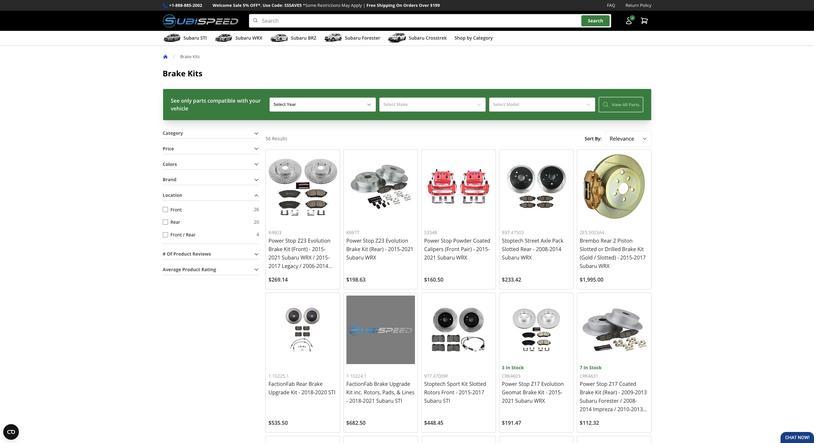 Task type: locate. For each thing, give the bounding box(es) containing it.
subaru down geomat
[[516, 398, 533, 405]]

$160.50
[[425, 276, 444, 284]]

brz
[[308, 35, 317, 41]]

subaru inside dropdown button
[[184, 35, 199, 41]]

stoptech down 977.47009f
[[425, 381, 446, 388]]

2 vertical spatial front
[[442, 390, 455, 397]]

forester left a subaru crosstrek thumbnail image
[[362, 35, 381, 41]]

/ left 2006-
[[300, 263, 302, 270]]

0 horizontal spatial 2014
[[317, 263, 329, 270]]

price
[[163, 146, 174, 152]]

front for front / rear
[[171, 232, 182, 238]]

- inside 'power stop powder coated calipers (front pair) - 2015- 2021 subaru wrx'
[[474, 246, 475, 253]]

power stop z23 evolution brake kit (rear) - 2015-2021 subaru wrx image
[[347, 152, 415, 221]]

2019
[[305, 271, 317, 278]]

2008- inside 7 in stock crk4631 power stop z17 coated brake kit (rear) - 2009-2013 subaru forester / 2008- 2014 impreza / 2010-2013 legacy / 2010-2011 outback
[[624, 398, 638, 405]]

(rear) inside power stop z23 evolution brake kit (rear) - 2015-2021 subaru wrx
[[370, 246, 384, 253]]

subaru inside 3 in stock crk4603 power stop z17 evolution geomat brake kit - 2015- 2021 subaru wrx
[[516, 398, 533, 405]]

0 vertical spatial 2014
[[550, 246, 562, 253]]

0 horizontal spatial slotted
[[470, 381, 487, 388]]

brake kits down subaru sti dropdown button
[[180, 54, 200, 59]]

2 stock from the left
[[590, 365, 602, 371]]

0 vertical spatial coated
[[474, 237, 491, 245]]

2e5.5003a4
[[580, 230, 605, 236]]

Select... button
[[606, 131, 652, 147]]

1 vertical spatial coated
[[620, 381, 637, 388]]

in inside 7 in stock crk4631 power stop z17 coated brake kit (rear) - 2009-2013 subaru forester / 2008- 2014 impreza / 2010-2013 legacy / 2010-2011 outback
[[584, 365, 589, 371]]

factionfab inside the 1.10225.1 factionfab rear brake upgrade kit - 2018-2020 sti
[[269, 381, 295, 388]]

subaru up brake kits "link"
[[184, 35, 199, 41]]

*some restrictions may apply | free shipping on orders over $199
[[303, 2, 440, 8]]

kit left (front)
[[284, 246, 291, 253]]

pads,
[[383, 390, 396, 397]]

factionfab inside factionfab brake upgrade kit inc. rotors, pads, & lines - 2018-2021 subaru sti
[[347, 381, 373, 388]]

0 horizontal spatial factionfab
[[269, 381, 295, 388]]

subaru left crosstrek
[[409, 35, 425, 41]]

2 vertical spatial 2017
[[473, 390, 485, 397]]

a subaru wrx thumbnail image image
[[215, 33, 233, 43]]

only
[[181, 97, 192, 104]]

evolution for (front)
[[308, 237, 331, 245]]

slotted inside stoptech street axle pack slotted rear  - 2008-2014 subaru wrx
[[502, 246, 520, 253]]

subaru down rotors on the bottom right of the page
[[425, 398, 442, 405]]

subaru down pads,
[[377, 398, 394, 405]]

a subaru brz thumbnail image image
[[270, 33, 289, 43]]

legacy inside 7 in stock crk4631 power stop z17 coated brake kit (rear) - 2009-2013 subaru forester / 2008- 2014 impreza / 2010-2013 legacy / 2010-2011 outback
[[580, 415, 597, 422]]

kits down "subaru sti"
[[193, 54, 200, 59]]

upgrade inside factionfab brake upgrade kit inc. rotors, pads, & lines - 2018-2021 subaru sti
[[390, 381, 411, 388]]

brembo rear 2 piston slotted or drilled brake kit (gold / slotted) - 2015-2017 subaru wrx
[[580, 237, 646, 270]]

0 vertical spatial forester
[[362, 35, 381, 41]]

1 horizontal spatial (rear)
[[603, 390, 618, 397]]

0 horizontal spatial coated
[[474, 237, 491, 245]]

select year image
[[367, 102, 372, 107]]

crk4631
[[580, 373, 599, 380]]

in
[[506, 365, 511, 371], [584, 365, 589, 371]]

subaru up $198.63
[[347, 254, 364, 262]]

slotted down 937.47503
[[502, 246, 520, 253]]

in right 3
[[506, 365, 511, 371]]

wrx inside power stop z23 evolution brake kit (front) - 2015- 2021 subaru wrx / 2015- 2017 legacy / 2006-2014 tribeca / 2015-2019 outback
[[301, 254, 312, 262]]

stoptech street axle pack slotted rear  - 2008-2014 subaru wrx image
[[502, 152, 571, 221]]

0 horizontal spatial upgrade
[[269, 390, 290, 397]]

power for power stop powder coated calipers (front pair) - 2015- 2021 subaru wrx
[[425, 237, 440, 245]]

stock inside 7 in stock crk4631 power stop z17 coated brake kit (rear) - 2009-2013 subaru forester / 2008- 2014 impreza / 2010-2013 legacy / 2010-2011 outback
[[590, 365, 602, 371]]

legacy
[[282, 263, 299, 270], [580, 415, 597, 422]]

kit
[[284, 246, 291, 253], [362, 246, 368, 253], [638, 246, 644, 253], [462, 381, 468, 388], [291, 390, 297, 397], [347, 390, 353, 397], [539, 390, 545, 397], [596, 390, 602, 397]]

upgrade inside the 1.10225.1 factionfab rear brake upgrade kit - 2018-2020 sti
[[269, 390, 290, 397]]

0 horizontal spatial stock
[[512, 365, 524, 371]]

crk4603
[[502, 373, 521, 380]]

2014 inside 7 in stock crk4631 power stop z17 coated brake kit (rear) - 2009-2013 subaru forester / 2008- 2014 impreza / 2010-2013 legacy / 2010-2011 outback
[[580, 406, 592, 414]]

0 vertical spatial product
[[174, 251, 191, 257]]

0 vertical spatial 2018-
[[302, 390, 315, 397]]

0 horizontal spatial z23
[[298, 237, 307, 245]]

subaru wrx button
[[215, 32, 263, 45]]

subaru inside 977.47009f stoptech sport kit slotted rotors front - 2015-2017 subaru sti
[[425, 398, 442, 405]]

slotted
[[502, 246, 520, 253], [580, 246, 597, 253], [470, 381, 487, 388]]

evolution
[[308, 237, 331, 245], [386, 237, 409, 245], [542, 381, 564, 388]]

2015- inside 'power stop powder coated calipers (front pair) - 2015- 2021 subaru wrx'
[[477, 246, 490, 253]]

policy
[[641, 2, 652, 8]]

- inside 7 in stock crk4631 power stop z17 coated brake kit (rear) - 2009-2013 subaru forester / 2008- 2014 impreza / 2010-2013 legacy / 2010-2011 outback
[[619, 390, 621, 397]]

upgrade down 1.10225.1
[[269, 390, 290, 397]]

brake down 'crk4631'
[[580, 390, 594, 397]]

subaru inside brembo rear 2 piston slotted or drilled brake kit (gold / slotted) - 2015-2017 subaru wrx
[[580, 263, 598, 270]]

kit left inc.
[[347, 390, 353, 397]]

2 horizontal spatial slotted
[[580, 246, 597, 253]]

open widget image
[[3, 425, 19, 440]]

z23 for (front)
[[298, 237, 307, 245]]

- inside power stop z23 evolution brake kit (front) - 2015- 2021 subaru wrx / 2015- 2017 legacy / 2006-2014 tribeca / 2015-2019 outback
[[309, 246, 311, 253]]

sti down &
[[395, 398, 403, 405]]

0 vertical spatial brake kits
[[180, 54, 200, 59]]

evolution inside power stop z23 evolution brake kit (rear) - 2015-2021 subaru wrx
[[386, 237, 409, 245]]

stock up 'crk4631'
[[590, 365, 602, 371]]

stop for pair)
[[441, 237, 452, 245]]

shop by category button
[[455, 32, 493, 45]]

$191.47
[[502, 420, 522, 427]]

0 vertical spatial outback
[[269, 280, 289, 287]]

(rear)
[[370, 246, 384, 253], [603, 390, 618, 397]]

power down k4603
[[269, 237, 284, 245]]

forester up impreza
[[599, 398, 619, 405]]

kit left 2020
[[291, 390, 297, 397]]

subaru down (front)
[[282, 254, 299, 262]]

z17 inside 3 in stock crk4603 power stop z17 evolution geomat brake kit - 2015- 2021 subaru wrx
[[532, 381, 540, 388]]

/ up 2006-
[[313, 254, 315, 262]]

1 vertical spatial 2013
[[632, 406, 644, 414]]

0 vertical spatial 2008-
[[536, 246, 550, 253]]

evolution inside 3 in stock crk4603 power stop z17 evolution geomat brake kit - 2015- 2021 subaru wrx
[[542, 381, 564, 388]]

/ right home image
[[173, 53, 175, 60]]

stop inside 'power stop powder coated calipers (front pair) - 2015- 2021 subaru wrx'
[[441, 237, 452, 245]]

subaru right a subaru wrx thumbnail image
[[236, 35, 251, 41]]

kits down brake kits "link"
[[188, 68, 203, 79]]

1 vertical spatial front
[[171, 232, 182, 238]]

brake up 2020
[[309, 381, 323, 388]]

slotted down the 'brembo' on the bottom
[[580, 246, 597, 253]]

2 horizontal spatial evolution
[[542, 381, 564, 388]]

0 horizontal spatial 2010-
[[601, 415, 615, 422]]

0 horizontal spatial 2017
[[269, 263, 281, 270]]

2021 down calipers
[[425, 254, 436, 262]]

power stop z23 evolution brake kit (rear) - 2015-2021 subaru wrx
[[347, 237, 414, 262]]

2017
[[635, 254, 646, 262], [269, 263, 281, 270], [473, 390, 485, 397]]

2008- down 'axle'
[[536, 246, 550, 253]]

-
[[309, 246, 311, 253], [385, 246, 387, 253], [474, 246, 475, 253], [533, 246, 535, 253], [618, 254, 620, 262], [299, 390, 300, 397], [456, 390, 458, 397], [546, 390, 548, 397], [619, 390, 621, 397], [347, 398, 348, 405]]

1 vertical spatial 2017
[[269, 263, 281, 270]]

2015-
[[312, 246, 326, 253], [388, 246, 402, 253], [477, 246, 490, 253], [316, 254, 330, 262], [621, 254, 635, 262], [291, 271, 305, 278], [459, 390, 473, 397], [549, 390, 563, 397]]

0 vertical spatial (rear)
[[370, 246, 384, 253]]

stock inside 3 in stock crk4603 power stop z17 evolution geomat brake kit - 2015- 2021 subaru wrx
[[512, 365, 524, 371]]

outback down tribeca
[[269, 280, 289, 287]]

2 z17 from the left
[[609, 381, 618, 388]]

2 in from the left
[[584, 365, 589, 371]]

upgrade
[[390, 381, 411, 388], [269, 390, 290, 397]]

1 vertical spatial upgrade
[[269, 390, 290, 397]]

a subaru sti thumbnail image image
[[163, 33, 181, 43]]

56 results
[[266, 136, 288, 142]]

1 in from the left
[[506, 365, 511, 371]]

kit inside the 1.10225.1 factionfab rear brake upgrade kit - 2018-2020 sti
[[291, 390, 297, 397]]

power stop z17 coated brake kit (rear) - 2009-2013 subaru forester / 2008-2014 impreza / 2010-2013 legacy / 2010-2011 outback image
[[580, 296, 649, 365]]

a subaru crosstrek thumbnail image image
[[388, 33, 407, 43]]

2021 inside 'power stop powder coated calipers (front pair) - 2015- 2021 subaru wrx'
[[425, 254, 436, 262]]

brake down 'piston' on the bottom of page
[[623, 246, 637, 253]]

2018- inside the 1.10225.1 factionfab rear brake upgrade kit - 2018-2020 sti
[[302, 390, 315, 397]]

subaru down the (front
[[438, 254, 455, 262]]

rear inside brembo rear 2 piston slotted or drilled brake kit (gold / slotted) - 2015-2017 subaru wrx
[[601, 237, 612, 245]]

2021 up tribeca
[[269, 254, 281, 262]]

shop
[[455, 35, 466, 41]]

- inside 3 in stock crk4603 power stop z17 evolution geomat brake kit - 2015- 2021 subaru wrx
[[546, 390, 548, 397]]

2021 inside 3 in stock crk4603 power stop z17 evolution geomat brake kit - 2015- 2021 subaru wrx
[[502, 398, 514, 405]]

0 vertical spatial stoptech
[[502, 237, 524, 245]]

1 horizontal spatial 2008-
[[624, 398, 638, 405]]

2008- down 2009-
[[624, 398, 638, 405]]

factionfab down 1.10225.1
[[269, 381, 295, 388]]

in for power stop z17 evolution geomat brake kit - 2015- 2021 subaru wrx
[[506, 365, 511, 371]]

stop inside power stop z23 evolution brake kit (front) - 2015- 2021 subaru wrx / 2015- 2017 legacy / 2006-2014 tribeca / 2015-2019 outback
[[285, 237, 297, 245]]

z23
[[298, 237, 307, 245], [376, 237, 385, 245]]

1 factionfab from the left
[[269, 381, 295, 388]]

stoptech inside stoptech street axle pack slotted rear  - 2008-2014 subaru wrx
[[502, 237, 524, 245]]

power stop powder coated calipers (front pair) - 2015-2021 subaru wrx image
[[425, 152, 493, 221]]

2014 inside stoptech street axle pack slotted rear  - 2008-2014 subaru wrx
[[550, 246, 562, 253]]

off*.
[[250, 2, 262, 8]]

- inside power stop z23 evolution brake kit (rear) - 2015-2021 subaru wrx
[[385, 246, 387, 253]]

2015- inside 977.47009f stoptech sport kit slotted rotors front - 2015-2017 subaru sti
[[459, 390, 473, 397]]

subaru inside power stop z23 evolution brake kit (rear) - 2015-2021 subaru wrx
[[347, 254, 364, 262]]

sti down sport
[[443, 398, 451, 405]]

welcome
[[213, 2, 232, 8]]

stock up crk4603
[[512, 365, 524, 371]]

7
[[580, 365, 583, 371]]

stop for (rear)
[[363, 237, 374, 245]]

*some
[[303, 2, 317, 8]]

power down crk4603
[[502, 381, 518, 388]]

kit up $198.63
[[362, 246, 368, 253]]

1 horizontal spatial outback
[[628, 415, 649, 422]]

2021 left calipers
[[402, 246, 414, 253]]

s3348
[[425, 230, 437, 236]]

kit inside factionfab brake upgrade kit inc. rotors, pads, & lines - 2018-2021 subaru sti
[[347, 390, 353, 397]]

2021 for power stop powder coated calipers (front pair) - 2015- 2021 subaru wrx
[[425, 254, 436, 262]]

brake up pads,
[[374, 381, 388, 388]]

0 vertical spatial upgrade
[[390, 381, 411, 388]]

1 horizontal spatial upgrade
[[390, 381, 411, 388]]

forester inside dropdown button
[[362, 35, 381, 41]]

front right front button
[[171, 207, 182, 213]]

0 horizontal spatial in
[[506, 365, 511, 371]]

front / rear
[[171, 232, 196, 238]]

subispeed logo image
[[163, 14, 239, 28]]

1 horizontal spatial legacy
[[580, 415, 597, 422]]

power down 'crk4631'
[[580, 381, 596, 388]]

1 horizontal spatial evolution
[[386, 237, 409, 245]]

2 horizontal spatial 2017
[[635, 254, 646, 262]]

1 horizontal spatial z17
[[609, 381, 618, 388]]

select... image
[[643, 136, 648, 142]]

0 horizontal spatial z17
[[532, 381, 540, 388]]

1 vertical spatial (rear)
[[603, 390, 618, 397]]

coated right powder
[[474, 237, 491, 245]]

rear
[[171, 219, 180, 226], [186, 232, 196, 238], [601, 237, 612, 245], [521, 246, 532, 253], [296, 381, 308, 388]]

slotted right sport
[[470, 381, 487, 388]]

product down the # of product reviews
[[183, 267, 200, 273]]

stop inside power stop z23 evolution brake kit (rear) - 2015-2021 subaru wrx
[[363, 237, 374, 245]]

in right 7
[[584, 365, 589, 371]]

front right the front / rear button
[[171, 232, 182, 238]]

0 horizontal spatial stoptech
[[425, 381, 446, 388]]

0 horizontal spatial 2018-
[[302, 390, 315, 397]]

z17 inside 7 in stock crk4631 power stop z17 coated brake kit (rear) - 2009-2013 subaru forester / 2008- 2014 impreza / 2010-2013 legacy / 2010-2011 outback
[[609, 381, 618, 388]]

rotors,
[[364, 390, 381, 397]]

1 vertical spatial 2008-
[[624, 398, 638, 405]]

/ right (gold
[[595, 254, 597, 262]]

kit right geomat
[[539, 390, 545, 397]]

0 vertical spatial front
[[171, 207, 182, 213]]

kit up impreza
[[596, 390, 602, 397]]

2017 inside brembo rear 2 piston slotted or drilled brake kit (gold / slotted) - 2015-2017 subaru wrx
[[635, 254, 646, 262]]

2014 inside power stop z23 evolution brake kit (front) - 2015- 2021 subaru wrx / 2015- 2017 legacy / 2006-2014 tribeca / 2015-2019 outback
[[317, 263, 329, 270]]

Select Make button
[[380, 98, 486, 112]]

2017 for power stop z23 evolution brake kit (front) - 2015- 2021 subaru wrx / 2015- 2017 legacy / 2006-2014 tribeca / 2015-2019 outback
[[269, 263, 281, 270]]

search button
[[582, 15, 610, 26]]

power down s3348
[[425, 237, 440, 245]]

apply
[[351, 2, 362, 8]]

1 horizontal spatial coated
[[620, 381, 637, 388]]

2002
[[193, 2, 202, 8]]

vehicle
[[171, 105, 189, 112]]

power down k6977
[[347, 237, 362, 245]]

Front / Rear button
[[163, 233, 168, 238]]

2021 down 'rotors,'
[[363, 398, 375, 405]]

1 stock from the left
[[512, 365, 524, 371]]

1 horizontal spatial forester
[[599, 398, 619, 405]]

2011
[[615, 415, 627, 422]]

product right of
[[174, 251, 191, 257]]

1 horizontal spatial 2017
[[473, 390, 485, 397]]

2018- inside factionfab brake upgrade kit inc. rotors, pads, & lines - 2018-2021 subaru sti
[[350, 398, 363, 405]]

brake down k6977
[[347, 246, 361, 253]]

coated up 2009-
[[620, 381, 637, 388]]

&
[[397, 390, 401, 397]]

evolution for (rear)
[[386, 237, 409, 245]]

sti right 2020
[[329, 390, 336, 397]]

outback right 2011
[[628, 415, 649, 422]]

kit inside power stop z23 evolution brake kit (front) - 2015- 2021 subaru wrx / 2015- 2017 legacy / 2006-2014 tribeca / 2015-2019 outback
[[284, 246, 291, 253]]

brand button
[[163, 175, 259, 185]]

0 horizontal spatial outback
[[269, 280, 289, 287]]

1 vertical spatial 2018-
[[350, 398, 363, 405]]

brake inside 3 in stock crk4603 power stop z17 evolution geomat brake kit - 2015- 2021 subaru wrx
[[523, 390, 537, 397]]

outback
[[269, 280, 289, 287], [628, 415, 649, 422]]

stoptech down 937.47503
[[502, 237, 524, 245]]

slotted inside 977.47009f stoptech sport kit slotted rotors front - 2015-2017 subaru sti
[[470, 381, 487, 388]]

slotted inside brembo rear 2 piston slotted or drilled brake kit (gold / slotted) - 2015-2017 subaru wrx
[[580, 246, 597, 253]]

subaru up impreza
[[580, 398, 598, 405]]

sti down subispeed logo
[[201, 35, 207, 41]]

axle
[[541, 237, 551, 245]]

2 factionfab from the left
[[347, 381, 373, 388]]

subaru up $233.42
[[502, 254, 520, 262]]

2010- up 2011
[[618, 406, 632, 414]]

power inside 'power stop powder coated calipers (front pair) - 2015- 2021 subaru wrx'
[[425, 237, 440, 245]]

1 vertical spatial outback
[[628, 415, 649, 422]]

kit right sport
[[462, 381, 468, 388]]

z17 for (rear)
[[609, 381, 618, 388]]

0 horizontal spatial (rear)
[[370, 246, 384, 253]]

0 vertical spatial legacy
[[282, 263, 299, 270]]

1 z17 from the left
[[532, 381, 540, 388]]

1 horizontal spatial stoptech
[[502, 237, 524, 245]]

2010-
[[618, 406, 632, 414], [601, 415, 615, 422]]

brembo rear 2 piston slotted or drilled brake kit (gold / slotted) - 2015-2017 subaru wrx image
[[580, 152, 649, 221]]

brake down k4603
[[269, 246, 283, 253]]

2021 inside power stop z23 evolution brake kit (front) - 2015- 2021 subaru wrx / 2015- 2017 legacy / 2006-2014 tribeca / 2015-2019 outback
[[269, 254, 281, 262]]

1 vertical spatial forester
[[599, 398, 619, 405]]

select make image
[[477, 102, 482, 107]]

power inside power stop z23 evolution brake kit (front) - 2015- 2021 subaru wrx / 2015- 2017 legacy / 2006-2014 tribeca / 2015-2019 outback
[[269, 237, 284, 245]]

1 vertical spatial stoptech
[[425, 381, 446, 388]]

upgrade up &
[[390, 381, 411, 388]]

brake
[[180, 54, 192, 59], [163, 68, 186, 79], [269, 246, 283, 253], [347, 246, 361, 253], [623, 246, 637, 253], [309, 381, 323, 388], [374, 381, 388, 388], [523, 390, 537, 397], [580, 390, 594, 397]]

z23 inside power stop z23 evolution brake kit (rear) - 2015-2021 subaru wrx
[[376, 237, 385, 245]]

average product rating button
[[163, 265, 259, 275]]

2 horizontal spatial 2014
[[580, 406, 592, 414]]

1 horizontal spatial stock
[[590, 365, 602, 371]]

reviews
[[193, 251, 211, 257]]

front inside 977.47009f stoptech sport kit slotted rotors front - 2015-2017 subaru sti
[[442, 390, 455, 397]]

1 horizontal spatial 2010-
[[618, 406, 632, 414]]

search input field
[[249, 14, 612, 28]]

welcome sale 5% off*. use code: sssave5
[[213, 2, 302, 8]]

legacy down impreza
[[580, 415, 597, 422]]

0 vertical spatial 2017
[[635, 254, 646, 262]]

front down sport
[[442, 390, 455, 397]]

1 vertical spatial legacy
[[580, 415, 597, 422]]

0 horizontal spatial 2008-
[[536, 246, 550, 253]]

2 vertical spatial 2014
[[580, 406, 592, 414]]

legacy up tribeca
[[282, 263, 299, 270]]

|
[[363, 2, 366, 8]]

stoptech inside 977.47009f stoptech sport kit slotted rotors front - 2015-2017 subaru sti
[[425, 381, 446, 388]]

factionfab up inc.
[[347, 381, 373, 388]]

888-
[[176, 2, 184, 8]]

front
[[171, 207, 182, 213], [171, 232, 182, 238], [442, 390, 455, 397]]

(front
[[445, 246, 460, 253]]

0 vertical spatial kits
[[193, 54, 200, 59]]

56
[[266, 136, 271, 142]]

1 horizontal spatial in
[[584, 365, 589, 371]]

1 horizontal spatial slotted
[[502, 246, 520, 253]]

brake kits down brake kits "link"
[[163, 68, 203, 79]]

or
[[599, 246, 604, 253]]

subaru down (gold
[[580, 263, 598, 270]]

2018-
[[302, 390, 315, 397], [350, 398, 363, 405]]

(gold
[[580, 254, 593, 262]]

coated inside 7 in stock crk4631 power stop z17 coated brake kit (rear) - 2009-2013 subaru forester / 2008- 2014 impreza / 2010-2013 legacy / 2010-2011 outback
[[620, 381, 637, 388]]

0 horizontal spatial forester
[[362, 35, 381, 41]]

1 horizontal spatial z23
[[376, 237, 385, 245]]

26
[[254, 207, 259, 213]]

brake right geomat
[[523, 390, 537, 397]]

0 horizontal spatial evolution
[[308, 237, 331, 245]]

2021 down geomat
[[502, 398, 514, 405]]

2021 inside power stop z23 evolution brake kit (rear) - 2015-2021 subaru wrx
[[402, 246, 414, 253]]

1 horizontal spatial factionfab
[[347, 381, 373, 388]]

kit right drilled
[[638, 246, 644, 253]]

1 horizontal spatial 2014
[[550, 246, 562, 253]]

subaru inside 'power stop powder coated calipers (front pair) - 2015- 2021 subaru wrx'
[[438, 254, 455, 262]]

z23 inside power stop z23 evolution brake kit (front) - 2015- 2021 subaru wrx / 2015- 2017 legacy / 2006-2014 tribeca / 2015-2019 outback
[[298, 237, 307, 245]]

0 horizontal spatial legacy
[[282, 263, 299, 270]]

2010- down impreza
[[601, 415, 615, 422]]

2017 inside power stop z23 evolution brake kit (front) - 2015- 2021 subaru wrx / 2015- 2017 legacy / 2006-2014 tribeca / 2015-2019 outback
[[269, 263, 281, 270]]

kits
[[193, 54, 200, 59], [188, 68, 203, 79]]

subaru forester button
[[324, 32, 381, 45]]

brake kits link
[[180, 54, 205, 59]]

2015- inside brembo rear 2 piston slotted or drilled brake kit (gold / slotted) - 2015-2017 subaru wrx
[[621, 254, 635, 262]]

2 z23 from the left
[[376, 237, 385, 245]]

power inside power stop z23 evolution brake kit (rear) - 2015-2021 subaru wrx
[[347, 237, 362, 245]]

subaru crosstrek button
[[388, 32, 447, 45]]

Select Model button
[[489, 98, 596, 112]]

1 z23 from the left
[[298, 237, 307, 245]]

brake inside factionfab brake upgrade kit inc. rotors, pads, & lines - 2018-2021 subaru sti
[[374, 381, 388, 388]]

1 vertical spatial 2014
[[317, 263, 329, 270]]

2009-
[[622, 390, 636, 397]]

1 horizontal spatial 2018-
[[350, 398, 363, 405]]

subaru left brz on the top left
[[291, 35, 307, 41]]

sti inside 977.47009f stoptech sport kit slotted rotors front - 2015-2017 subaru sti
[[443, 398, 451, 405]]

/ right the front / rear button
[[183, 232, 185, 238]]



Task type: describe. For each thing, give the bounding box(es) containing it.
- inside stoptech street axle pack slotted rear  - 2008-2014 subaru wrx
[[533, 246, 535, 253]]

factionfab brake upgrade kit inc. rotors, pads, & lines - 2018-2021 subaru sti
[[347, 381, 415, 405]]

1 vertical spatial brake kits
[[163, 68, 203, 79]]

subaru brz button
[[270, 32, 317, 45]]

return
[[626, 2, 640, 8]]

20
[[254, 219, 259, 225]]

subaru inside power stop z23 evolution brake kit (front) - 2015- 2021 subaru wrx / 2015- 2017 legacy / 2006-2014 tribeca / 2015-2019 outback
[[282, 254, 299, 262]]

wrx inside 'power stop powder coated calipers (front pair) - 2015- 2021 subaru wrx'
[[457, 254, 468, 262]]

power stop z17 evolution geomat brake kit - 2015-2021 subaru wrx image
[[502, 296, 571, 365]]

z23 for (rear)
[[376, 237, 385, 245]]

brake down subaru sti dropdown button
[[180, 54, 192, 59]]

2017 inside 977.47009f stoptech sport kit slotted rotors front - 2015-2017 subaru sti
[[473, 390, 485, 397]]

sort by:
[[585, 136, 602, 142]]

price button
[[163, 144, 259, 154]]

0 vertical spatial 2010-
[[618, 406, 632, 414]]

977.47009f stoptech sport kit slotted rotors front - 2015-2017 subaru sti
[[425, 373, 487, 405]]

stock for power stop z17 coated brake kit (rear) - 2009-2013 subaru forester / 2008- 2014 impreza / 2010-2013 legacy / 2010-2011 outback
[[590, 365, 602, 371]]

faq link
[[608, 2, 616, 9]]

wrx inside 3 in stock crk4603 power stop z17 evolution geomat brake kit - 2015- 2021 subaru wrx
[[535, 398, 546, 405]]

stoptech sport kit slotted rotors front - 2015-2017 subaru sti image
[[425, 296, 493, 365]]

tribeca
[[269, 271, 287, 278]]

stop inside 3 in stock crk4603 power stop z17 evolution geomat brake kit - 2015- 2021 subaru wrx
[[519, 381, 530, 388]]

/ down 2009-
[[621, 398, 623, 405]]

brake down home image
[[163, 68, 186, 79]]

4
[[257, 232, 259, 238]]

impreza
[[594, 406, 613, 414]]

rotors
[[425, 390, 441, 397]]

wrx inside brembo rear 2 piston slotted or drilled brake kit (gold / slotted) - 2015-2017 subaru wrx
[[599, 263, 610, 270]]

return policy link
[[626, 2, 652, 9]]

brake inside brembo rear 2 piston slotted or drilled brake kit (gold / slotted) - 2015-2017 subaru wrx
[[623, 246, 637, 253]]

stop inside 7 in stock crk4631 power stop z17 coated brake kit (rear) - 2009-2013 subaru forester / 2008- 2014 impreza / 2010-2013 legacy / 2010-2011 outback
[[597, 381, 608, 388]]

code:
[[272, 2, 284, 8]]

2021 inside factionfab brake upgrade kit inc. rotors, pads, & lines - 2018-2021 subaru sti
[[363, 398, 375, 405]]

kit inside power stop z23 evolution brake kit (rear) - 2015-2021 subaru wrx
[[362, 246, 368, 253]]

average product rating
[[163, 267, 216, 273]]

z17 for kit
[[532, 381, 540, 388]]

power inside 7 in stock crk4631 power stop z17 coated brake kit (rear) - 2009-2013 subaru forester / 2008- 2014 impreza / 2010-2013 legacy / 2010-2011 outback
[[580, 381, 596, 388]]

+1-888-885-2002
[[169, 2, 202, 8]]

power for power stop z23 evolution brake kit (front) - 2015- 2021 subaru wrx / 2015- 2017 legacy / 2006-2014 tribeca / 2015-2019 outback
[[269, 237, 284, 245]]

with
[[237, 97, 248, 104]]

use
[[263, 2, 271, 8]]

coated inside 'power stop powder coated calipers (front pair) - 2015- 2021 subaru wrx'
[[474, 237, 491, 245]]

kit inside 7 in stock crk4631 power stop z17 coated brake kit (rear) - 2009-2013 subaru forester / 2008- 2014 impreza / 2010-2013 legacy / 2010-2011 outback
[[596, 390, 602, 397]]

/ up 2011
[[615, 406, 617, 414]]

rear inside stoptech street axle pack slotted rear  - 2008-2014 subaru wrx
[[521, 246, 532, 253]]

piston
[[618, 237, 633, 245]]

wrx inside stoptech street axle pack slotted rear  - 2008-2014 subaru wrx
[[521, 254, 532, 262]]

937.47503
[[502, 230, 524, 236]]

on
[[397, 2, 403, 8]]

stock for power stop z17 evolution geomat brake kit - 2015- 2021 subaru wrx
[[512, 365, 524, 371]]

Rear button
[[163, 220, 168, 225]]

1.10225.1
[[269, 373, 289, 380]]

slotted for subaru
[[502, 246, 520, 253]]

subaru sti
[[184, 35, 207, 41]]

# of product reviews button
[[163, 250, 259, 260]]

kit inside 3 in stock crk4603 power stop z17 evolution geomat brake kit - 2015- 2021 subaru wrx
[[539, 390, 545, 397]]

location
[[163, 192, 182, 198]]

sort
[[585, 136, 594, 142]]

factionfab rear brake upgrade kit - 2018-2020 sti image
[[269, 296, 338, 365]]

search
[[588, 18, 604, 24]]

a subaru forester thumbnail image image
[[324, 33, 343, 43]]

- inside brembo rear 2 piston slotted or drilled brake kit (gold / slotted) - 2015-2017 subaru wrx
[[618, 254, 620, 262]]

- inside 977.47009f stoptech sport kit slotted rotors front - 2015-2017 subaru sti
[[456, 390, 458, 397]]

power stop powder coated calipers (front pair) - 2015- 2021 subaru wrx
[[425, 237, 491, 262]]

$112.32
[[580, 420, 600, 427]]

subaru inside 'dropdown button'
[[409, 35, 425, 41]]

rear inside the 1.10225.1 factionfab rear brake upgrade kit - 2018-2020 sti
[[296, 381, 308, 388]]

2008- inside stoptech street axle pack slotted rear  - 2008-2014 subaru wrx
[[536, 246, 550, 253]]

wrx inside dropdown button
[[253, 35, 263, 41]]

/ down impreza
[[598, 415, 600, 422]]

$448.45
[[425, 420, 444, 427]]

street
[[525, 237, 540, 245]]

2
[[614, 237, 617, 245]]

subaru wrx
[[236, 35, 263, 41]]

kit inside 977.47009f stoptech sport kit slotted rotors front - 2015-2017 subaru sti
[[462, 381, 468, 388]]

pack
[[553, 237, 564, 245]]

power inside 3 in stock crk4603 power stop z17 evolution geomat brake kit - 2015- 2021 subaru wrx
[[502, 381, 518, 388]]

brake inside 7 in stock crk4631 power stop z17 coated brake kit (rear) - 2009-2013 subaru forester / 2008- 2014 impreza / 2010-2013 legacy / 2010-2011 outback
[[580, 390, 594, 397]]

free
[[367, 2, 376, 8]]

1 vertical spatial kits
[[188, 68, 203, 79]]

shipping
[[377, 2, 395, 8]]

subaru crosstrek
[[409, 35, 447, 41]]

subaru inside stoptech street axle pack slotted rear  - 2008-2014 subaru wrx
[[502, 254, 520, 262]]

calipers
[[425, 246, 444, 253]]

power stop z23 evolution brake kit (front) - 2015- 2021 subaru wrx / 2015- 2017 legacy / 2006-2014 tribeca / 2015-2019 outback
[[269, 237, 331, 287]]

subaru right a subaru forester thumbnail image
[[345, 35, 361, 41]]

outback inside 7 in stock crk4631 power stop z17 coated brake kit (rear) - 2009-2013 subaru forester / 2008- 2014 impreza / 2010-2013 legacy / 2010-2011 outback
[[628, 415, 649, 422]]

results
[[272, 136, 288, 142]]

+1-
[[169, 2, 176, 8]]

factionfab brake upgrade kit inc. rotors, pads, & lines - 2018-2021 subaru sti image
[[347, 296, 415, 365]]

#
[[163, 251, 166, 257]]

2017 for brembo rear 2 piston slotted or drilled brake kit (gold / slotted) - 2015-2017 subaru wrx
[[635, 254, 646, 262]]

2021 for power stop z23 evolution brake kit (rear) - 2015-2021 subaru wrx
[[402, 246, 414, 253]]

stoptech street axle pack slotted rear  - 2008-2014 subaru wrx
[[502, 237, 564, 262]]

select model image
[[587, 102, 592, 107]]

subaru inside 7 in stock crk4631 power stop z17 coated brake kit (rear) - 2009-2013 subaru forester / 2008- 2014 impreza / 2010-2013 legacy / 2010-2011 outback
[[580, 398, 598, 405]]

# of product reviews
[[163, 251, 211, 257]]

k4603
[[269, 230, 282, 236]]

2014 for power stop z23 evolution brake kit (front) - 2015- 2021 subaru wrx / 2015- 2017 legacy / 2006-2014 tribeca / 2015-2019 outback
[[317, 263, 329, 270]]

brembo
[[580, 237, 600, 245]]

Front button
[[163, 207, 168, 213]]

1 vertical spatial 2010-
[[601, 415, 615, 422]]

2015- inside power stop z23 evolution brake kit (rear) - 2015-2021 subaru wrx
[[388, 246, 402, 253]]

powder
[[454, 237, 472, 245]]

brake inside power stop z23 evolution brake kit (front) - 2015- 2021 subaru wrx / 2015- 2017 legacy / 2006-2014 tribeca / 2015-2019 outback
[[269, 246, 283, 253]]

0 vertical spatial 2013
[[636, 390, 648, 397]]

wrx inside power stop z23 evolution brake kit (rear) - 2015-2021 subaru wrx
[[365, 254, 377, 262]]

/ right tribeca
[[288, 271, 290, 278]]

of
[[167, 251, 172, 257]]

average
[[163, 267, 181, 273]]

restrictions
[[318, 2, 341, 8]]

slotted)
[[598, 254, 617, 262]]

colors
[[163, 161, 177, 167]]

$535.50
[[269, 420, 288, 427]]

forester inside 7 in stock crk4631 power stop z17 coated brake kit (rear) - 2009-2013 subaru forester / 2008- 2014 impreza / 2010-2013 legacy / 2010-2011 outback
[[599, 398, 619, 405]]

your
[[250, 97, 261, 104]]

1 vertical spatial product
[[183, 267, 200, 273]]

category
[[163, 130, 183, 136]]

legacy inside power stop z23 evolution brake kit (front) - 2015- 2021 subaru wrx / 2015- 2017 legacy / 2006-2014 tribeca / 2015-2019 outback
[[282, 263, 299, 270]]

subaru inside factionfab brake upgrade kit inc. rotors, pads, & lines - 2018-2021 subaru sti
[[377, 398, 394, 405]]

- inside the 1.10225.1 factionfab rear brake upgrade kit - 2018-2020 sti
[[299, 390, 300, 397]]

inc.
[[354, 390, 363, 397]]

977.47009f
[[425, 373, 449, 380]]

power stop z23 evolution brake kit (front) - 2015-2021 subaru wrx / 2015-2017 legacy / 2006-2014 tribeca / 2015-2019 outback image
[[269, 152, 338, 221]]

2015- inside 3 in stock crk4603 power stop z17 evolution geomat brake kit - 2015- 2021 subaru wrx
[[549, 390, 563, 397]]

power for power stop z23 evolution brake kit (rear) - 2015-2021 subaru wrx
[[347, 237, 362, 245]]

$269.14
[[269, 276, 288, 284]]

by
[[467, 35, 472, 41]]

by:
[[596, 136, 602, 142]]

sport
[[447, 381, 461, 388]]

$682.50
[[347, 420, 366, 427]]

2006-
[[303, 263, 317, 270]]

5%
[[243, 2, 249, 8]]

slotted for 2017
[[470, 381, 487, 388]]

colors button
[[163, 160, 259, 170]]

in for power stop z17 coated brake kit (rear) - 2009-2013 subaru forester / 2008- 2014 impreza / 2010-2013 legacy / 2010-2011 outback
[[584, 365, 589, 371]]

button image
[[625, 17, 633, 25]]

over
[[419, 2, 430, 8]]

sti inside the 1.10225.1 factionfab rear brake upgrade kit - 2018-2020 sti
[[329, 390, 336, 397]]

parts
[[193, 97, 206, 104]]

sti inside factionfab brake upgrade kit inc. rotors, pads, & lines - 2018-2021 subaru sti
[[395, 398, 403, 405]]

sti inside dropdown button
[[201, 35, 207, 41]]

home image
[[163, 54, 168, 59]]

1.10224.1
[[347, 373, 367, 380]]

sssave5
[[285, 2, 302, 8]]

outback inside power stop z23 evolution brake kit (front) - 2015- 2021 subaru wrx / 2015- 2017 legacy / 2006-2014 tribeca / 2015-2019 outback
[[269, 280, 289, 287]]

crosstrek
[[426, 35, 447, 41]]

- inside factionfab brake upgrade kit inc. rotors, pads, & lines - 2018-2021 subaru sti
[[347, 398, 348, 405]]

kit inside brembo rear 2 piston slotted or drilled brake kit (gold / slotted) - 2015-2017 subaru wrx
[[638, 246, 644, 253]]

/ inside brembo rear 2 piston slotted or drilled brake kit (gold / slotted) - 2015-2017 subaru wrx
[[595, 254, 597, 262]]

brand
[[163, 177, 177, 183]]

rating
[[202, 267, 216, 273]]

sale
[[233, 2, 242, 8]]

front for front
[[171, 207, 182, 213]]

Select Year button
[[270, 98, 376, 112]]

$233.42
[[502, 276, 522, 284]]

2014 for 7 in stock crk4631 power stop z17 coated brake kit (rear) - 2009-2013 subaru forester / 2008- 2014 impreza / 2010-2013 legacy / 2010-2011 outback
[[580, 406, 592, 414]]

2021 for power stop z23 evolution brake kit (front) - 2015- 2021 subaru wrx / 2015- 2017 legacy / 2006-2014 tribeca / 2015-2019 outback
[[269, 254, 281, 262]]

885-
[[184, 2, 193, 8]]

brake inside the 1.10225.1 factionfab rear brake upgrade kit - 2018-2020 sti
[[309, 381, 323, 388]]

+1-888-885-2002 link
[[169, 2, 202, 9]]

faq
[[608, 2, 616, 8]]

brake inside power stop z23 evolution brake kit (rear) - 2015-2021 subaru wrx
[[347, 246, 361, 253]]

subaru forester
[[345, 35, 381, 41]]

stop for (front)
[[285, 237, 297, 245]]

$1,995.00
[[580, 276, 604, 284]]

(rear) inside 7 in stock crk4631 power stop z17 coated brake kit (rear) - 2009-2013 subaru forester / 2008- 2014 impreza / 2010-2013 legacy / 2010-2011 outback
[[603, 390, 618, 397]]

slotted for (gold
[[580, 246, 597, 253]]

subaru brz
[[291, 35, 317, 41]]



Task type: vqa. For each thing, say whether or not it's contained in the screenshot.


